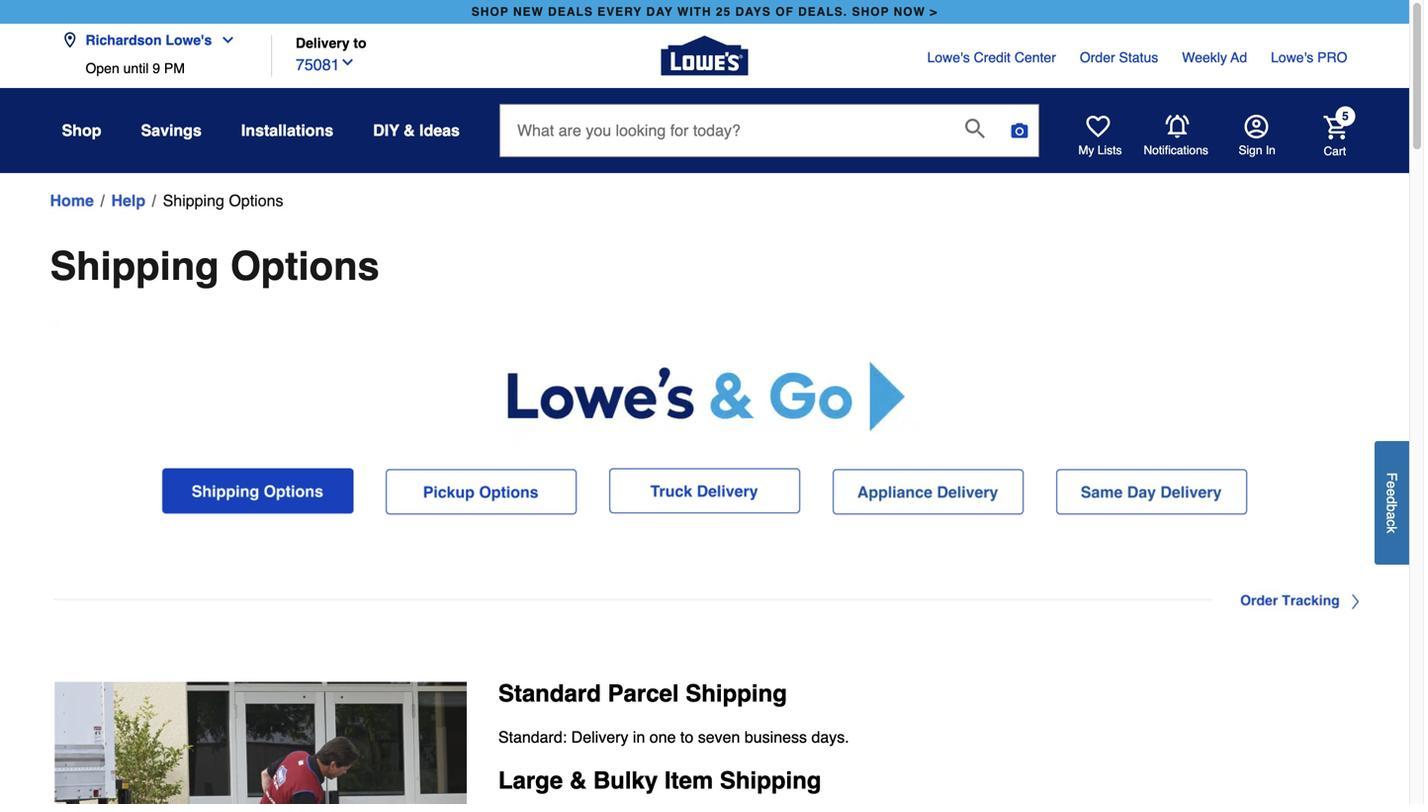 Task type: vqa. For each thing, say whether or not it's contained in the screenshot.
'$' inside $ 6 .98
no



Task type: describe. For each thing, give the bounding box(es) containing it.
every
[[597, 5, 642, 19]]

weekly ad link
[[1182, 47, 1247, 67]]

>
[[930, 5, 938, 19]]

ad
[[1231, 49, 1247, 65]]

appliance delivery image
[[832, 468, 1024, 515]]

lowe's credit center
[[927, 49, 1056, 65]]

business
[[745, 728, 807, 746]]

lowe's inside richardson lowe's button
[[166, 32, 212, 48]]

installations
[[241, 121, 333, 139]]

with
[[677, 5, 712, 19]]

c
[[1384, 519, 1400, 526]]

richardson lowe's
[[86, 32, 212, 48]]

large & bulky item shipping
[[498, 767, 821, 794]]

shop new deals every day with 25 days of deals. shop now > link
[[467, 0, 942, 24]]

weekly ad
[[1182, 49, 1247, 65]]

truck delivery image
[[609, 468, 801, 514]]

75081 button
[[296, 51, 356, 77]]

0 horizontal spatial delivery
[[296, 35, 350, 51]]

& for large
[[569, 767, 587, 794]]

standard:
[[498, 728, 567, 746]]

order tracking image
[[50, 576, 1359, 623]]

standard: delivery in one to seven business days.
[[498, 728, 849, 746]]

savings
[[141, 121, 202, 139]]

1 vertical spatial to
[[680, 728, 694, 746]]

lowe's home improvement lists image
[[1086, 115, 1110, 138]]

lowe's home improvement cart image
[[1324, 115, 1347, 139]]

now
[[894, 5, 926, 19]]

pm
[[164, 60, 185, 76]]

notifications
[[1144, 143, 1208, 157]]

75081
[[296, 55, 340, 74]]

order status
[[1080, 49, 1158, 65]]

of
[[775, 5, 794, 19]]

b
[[1384, 504, 1400, 512]]

shipping options image
[[162, 468, 354, 515]]

lowe's credit center link
[[927, 47, 1056, 67]]

lowe's home improvement logo image
[[661, 12, 748, 99]]

order status link
[[1080, 47, 1158, 67]]

2 shop from the left
[[852, 5, 889, 19]]

help
[[111, 191, 145, 210]]

help link
[[111, 189, 145, 213]]

0 vertical spatial shipping options
[[163, 191, 283, 210]]

days.
[[811, 728, 849, 746]]

shipping down 'help' link
[[50, 243, 219, 289]]

chevron down image inside the 75081 button
[[340, 54, 356, 70]]

my lists link
[[1078, 115, 1122, 158]]

shipping right help
[[163, 191, 224, 210]]

1 vertical spatial delivery
[[571, 728, 628, 746]]

home
[[50, 191, 94, 210]]

installations button
[[241, 113, 333, 148]]

diy
[[373, 121, 399, 139]]

sign
[[1239, 143, 1262, 157]]

my lists
[[1078, 143, 1122, 157]]

center
[[1014, 49, 1056, 65]]

k
[[1384, 526, 1400, 533]]

2 e from the top
[[1384, 488, 1400, 496]]

day
[[646, 5, 673, 19]]



Task type: locate. For each thing, give the bounding box(es) containing it.
deals
[[548, 5, 593, 19]]

ideas
[[419, 121, 460, 139]]

1 horizontal spatial to
[[680, 728, 694, 746]]

&
[[404, 121, 415, 139], [569, 767, 587, 794]]

shipping options down savings button
[[163, 191, 283, 210]]

25
[[716, 5, 731, 19]]

shipping down business at the bottom of the page
[[720, 767, 821, 794]]

richardson lowe's button
[[62, 20, 244, 60]]

deals.
[[798, 5, 848, 19]]

lowe's inside lowe's credit center link
[[927, 49, 970, 65]]

large
[[498, 767, 563, 794]]

lowe's pro
[[1271, 49, 1347, 65]]

1 shop from the left
[[471, 5, 509, 19]]

lists
[[1098, 143, 1122, 157]]

shop left new
[[471, 5, 509, 19]]

delivery
[[296, 35, 350, 51], [571, 728, 628, 746]]

1 vertical spatial options
[[230, 243, 380, 289]]

lowe's
[[166, 32, 212, 48], [927, 49, 970, 65], [1271, 49, 1314, 65]]

pickup options image
[[385, 468, 577, 515]]

seven
[[698, 728, 740, 746]]

new
[[513, 5, 544, 19]]

cart
[[1324, 144, 1346, 158]]

sign in
[[1239, 143, 1276, 157]]

richardson
[[86, 32, 162, 48]]

shop button
[[62, 113, 101, 148]]

a
[[1384, 512, 1400, 519]]

& inside "button"
[[404, 121, 415, 139]]

1 horizontal spatial lowe's
[[927, 49, 970, 65]]

credit
[[974, 49, 1011, 65]]

standard
[[498, 680, 601, 707]]

lowe's up pm on the top left of page
[[166, 32, 212, 48]]

sign in button
[[1239, 115, 1276, 158]]

lowe's for lowe's credit center
[[927, 49, 970, 65]]

delivery left in on the bottom left of page
[[571, 728, 628, 746]]

parcel
[[608, 680, 679, 707]]

0 vertical spatial delivery
[[296, 35, 350, 51]]

0 horizontal spatial &
[[404, 121, 415, 139]]

lowe's home improvement notification center image
[[1165, 115, 1189, 138]]

diy & ideas
[[373, 121, 460, 139]]

lowe's home improvement account image
[[1245, 115, 1268, 138]]

1 horizontal spatial delivery
[[571, 728, 628, 746]]

location image
[[62, 32, 78, 48]]

& right 'diy'
[[404, 121, 415, 139]]

f
[[1384, 472, 1400, 481]]

5
[[1342, 109, 1349, 123]]

weekly
[[1182, 49, 1227, 65]]

1 horizontal spatial chevron down image
[[340, 54, 356, 70]]

e
[[1384, 481, 1400, 488], [1384, 488, 1400, 496]]

a lowe's associate loading boxes into a lowe's delivery truck. image
[[54, 682, 467, 804]]

my
[[1078, 143, 1094, 157]]

shipping options link
[[163, 189, 283, 213]]

& for diy
[[404, 121, 415, 139]]

shop
[[471, 5, 509, 19], [852, 5, 889, 19]]

home link
[[50, 189, 94, 213]]

until
[[123, 60, 149, 76]]

shipping options down shipping options link
[[50, 243, 380, 289]]

pro
[[1317, 49, 1347, 65]]

options
[[229, 191, 283, 210], [230, 243, 380, 289]]

shipping up seven
[[686, 680, 787, 707]]

open until 9 pm
[[86, 60, 185, 76]]

one
[[650, 728, 676, 746]]

e up d
[[1384, 481, 1400, 488]]

0 vertical spatial to
[[353, 35, 366, 51]]

lowe's left credit
[[927, 49, 970, 65]]

lowe's and go. image
[[50, 319, 1359, 468]]

lowe's inside lowe's pro link
[[1271, 49, 1314, 65]]

1 horizontal spatial shop
[[852, 5, 889, 19]]

bulky
[[593, 767, 658, 794]]

0 vertical spatial options
[[229, 191, 283, 210]]

0 horizontal spatial shop
[[471, 5, 509, 19]]

0 horizontal spatial chevron down image
[[212, 32, 236, 48]]

1 e from the top
[[1384, 481, 1400, 488]]

2 horizontal spatial lowe's
[[1271, 49, 1314, 65]]

0 horizontal spatial to
[[353, 35, 366, 51]]

0 horizontal spatial lowe's
[[166, 32, 212, 48]]

delivery to
[[296, 35, 366, 51]]

to up the 75081 button
[[353, 35, 366, 51]]

e up the b
[[1384, 488, 1400, 496]]

shipping
[[163, 191, 224, 210], [50, 243, 219, 289], [686, 680, 787, 707], [720, 767, 821, 794]]

open
[[86, 60, 119, 76]]

9
[[152, 60, 160, 76]]

search image
[[965, 119, 985, 138]]

lowe's for lowe's pro
[[1271, 49, 1314, 65]]

1 horizontal spatial &
[[569, 767, 587, 794]]

to
[[353, 35, 366, 51], [680, 728, 694, 746]]

same-day delivery image
[[1056, 468, 1248, 515]]

days
[[735, 5, 771, 19]]

in
[[1266, 143, 1276, 157]]

chevron down image
[[212, 32, 236, 48], [340, 54, 356, 70]]

item
[[664, 767, 713, 794]]

camera image
[[1010, 121, 1029, 140]]

Search Query text field
[[500, 105, 949, 156]]

0 vertical spatial chevron down image
[[212, 32, 236, 48]]

status
[[1119, 49, 1158, 65]]

delivery up the 75081 button
[[296, 35, 350, 51]]

shop new deals every day with 25 days of deals. shop now >
[[471, 5, 938, 19]]

f e e d b a c k button
[[1375, 441, 1409, 565]]

standard parcel shipping
[[498, 680, 787, 707]]

& left bulky
[[569, 767, 587, 794]]

None search field
[[499, 104, 1039, 175]]

1 vertical spatial chevron down image
[[340, 54, 356, 70]]

shipping options
[[163, 191, 283, 210], [50, 243, 380, 289]]

chevron down image inside richardson lowe's button
[[212, 32, 236, 48]]

lowe's pro link
[[1271, 47, 1347, 67]]

to right one
[[680, 728, 694, 746]]

lowe's left pro
[[1271, 49, 1314, 65]]

1 vertical spatial shipping options
[[50, 243, 380, 289]]

shop left now
[[852, 5, 889, 19]]

savings button
[[141, 113, 202, 148]]

f e e d b a c k
[[1384, 472, 1400, 533]]

order
[[1080, 49, 1115, 65]]

in
[[633, 728, 645, 746]]

0 vertical spatial &
[[404, 121, 415, 139]]

d
[[1384, 496, 1400, 504]]

shop
[[62, 121, 101, 139]]

1 vertical spatial &
[[569, 767, 587, 794]]

diy & ideas button
[[373, 113, 460, 148]]



